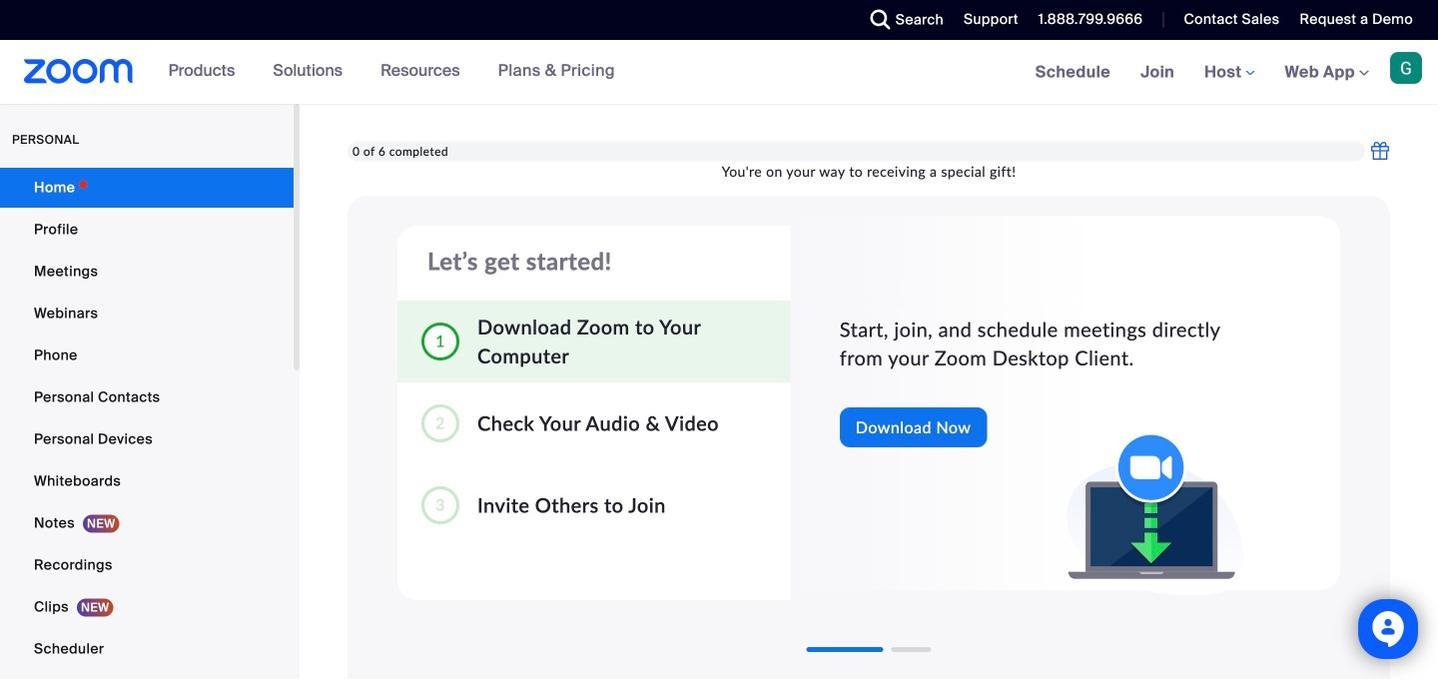 Task type: vqa. For each thing, say whether or not it's contained in the screenshot.
the leftmost Host + Co-host
no



Task type: describe. For each thing, give the bounding box(es) containing it.
product information navigation
[[153, 40, 630, 104]]

personal menu menu
[[0, 168, 294, 679]]

meetings navigation
[[1021, 40, 1439, 105]]

zoom logo image
[[24, 59, 133, 84]]



Task type: locate. For each thing, give the bounding box(es) containing it.
profile picture image
[[1391, 52, 1423, 84]]

banner
[[0, 40, 1439, 105]]



